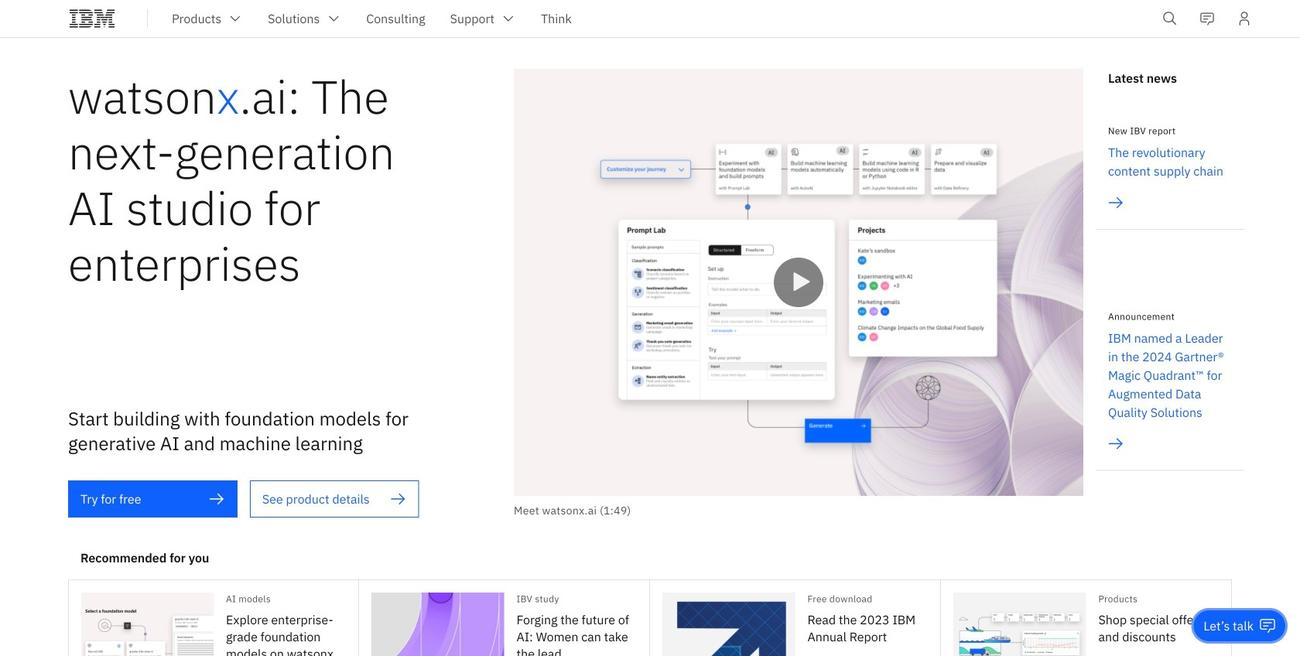Task type: vqa. For each thing, say whether or not it's contained in the screenshot.
Let's talk element
yes



Task type: describe. For each thing, give the bounding box(es) containing it.
let's talk element
[[1204, 618, 1255, 635]]



